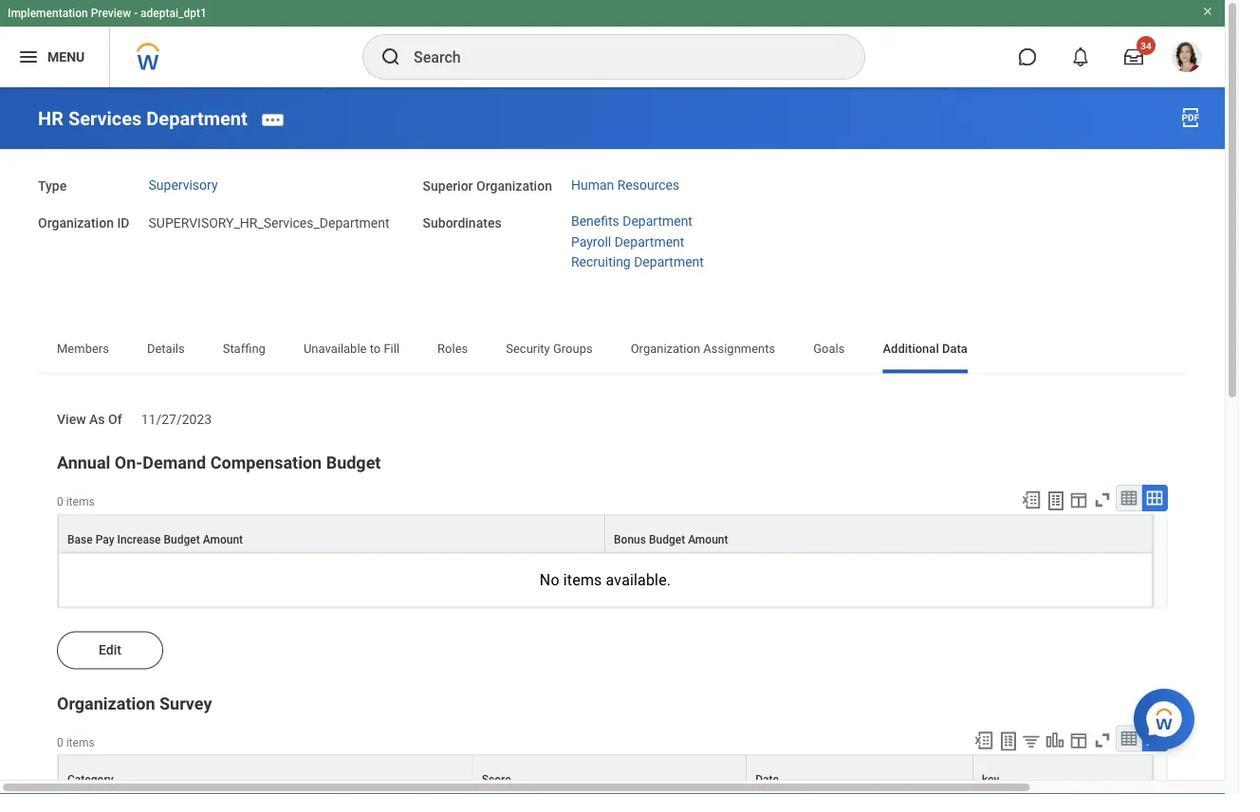 Task type: locate. For each thing, give the bounding box(es) containing it.
to
[[370, 342, 381, 356]]

edit
[[99, 642, 121, 658]]

of
[[108, 411, 122, 427]]

click to view/edit grid preferences image right export to excel icon
[[1069, 490, 1089, 511]]

0 items inside annual on-demand compensation budget group
[[57, 496, 95, 509]]

view as of element
[[141, 400, 212, 428]]

2 fullscreen image from the top
[[1092, 730, 1113, 751]]

organization left the assignments on the top right of the page
[[631, 342, 700, 356]]

view as of
[[57, 411, 122, 427]]

budget right bonus
[[649, 533, 685, 546]]

department up payroll department link at the top of page
[[623, 214, 693, 229]]

justify image
[[17, 46, 40, 68]]

payroll department
[[571, 234, 685, 250]]

toolbar
[[1013, 485, 1168, 515], [965, 725, 1168, 755]]

fullscreen image inside organization survey group
[[1092, 730, 1113, 751]]

0
[[57, 496, 63, 509], [57, 736, 63, 749]]

34 button
[[1113, 36, 1156, 78]]

amount right bonus
[[688, 533, 728, 546]]

0 horizontal spatial export to worksheets image
[[997, 730, 1020, 753]]

supervisory
[[149, 177, 218, 193]]

1 fullscreen image from the top
[[1092, 490, 1113, 511]]

row containing category
[[58, 755, 1153, 793]]

amount down annual on-demand compensation budget
[[203, 533, 243, 546]]

1 horizontal spatial amount
[[688, 533, 728, 546]]

amount
[[203, 533, 243, 546], [688, 533, 728, 546]]

staffing
[[223, 342, 266, 356]]

budget right increase
[[164, 533, 200, 546]]

-
[[134, 7, 138, 20]]

pay
[[96, 533, 114, 546]]

inbox large image
[[1125, 47, 1144, 66]]

2 0 items from the top
[[57, 736, 95, 749]]

fullscreen image inside annual on-demand compensation budget group
[[1092, 490, 1113, 511]]

export to worksheets image for organization survey
[[997, 730, 1020, 753]]

items up the category
[[66, 736, 95, 749]]

department for benefits
[[623, 214, 693, 229]]

tab list containing members
[[38, 328, 1187, 373]]

organization
[[476, 179, 552, 194], [38, 215, 114, 231], [631, 342, 700, 356], [57, 694, 155, 713]]

tab list
[[38, 328, 1187, 373]]

2 0 from the top
[[57, 736, 63, 749]]

date button
[[747, 756, 973, 792]]

select to filter grid data image
[[1021, 731, 1042, 751]]

1 vertical spatial fullscreen image
[[1092, 730, 1113, 751]]

profile logan mcneil image
[[1172, 42, 1202, 76]]

organization survey group
[[57, 692, 1168, 794]]

1 vertical spatial 0
[[57, 736, 63, 749]]

0 vertical spatial 0 items
[[57, 496, 95, 509]]

0 vertical spatial click to view/edit grid preferences image
[[1069, 490, 1089, 511]]

export to excel image
[[1021, 490, 1042, 511]]

click to view/edit grid preferences image right expand/collapse chart icon on the right of page
[[1069, 730, 1089, 751]]

0 items up base
[[57, 496, 95, 509]]

implementation
[[8, 7, 88, 20]]

export to excel image
[[974, 730, 995, 751]]

items selected list
[[571, 214, 736, 270]]

0 down annual
[[57, 496, 63, 509]]

department down payroll department link at the top of page
[[634, 255, 704, 270]]

1 vertical spatial click to view/edit grid preferences image
[[1069, 730, 1089, 751]]

security groups
[[506, 342, 593, 356]]

groups
[[553, 342, 593, 356]]

0 items up the category
[[57, 736, 95, 749]]

0 inside annual on-demand compensation budget group
[[57, 496, 63, 509]]

expand/collapse chart image
[[1045, 730, 1066, 751]]

row
[[58, 515, 1153, 554], [58, 755, 1153, 793]]

key
[[982, 773, 1000, 786]]

items inside organization survey group
[[66, 736, 95, 749]]

export to worksheets image right export to excel icon
[[1045, 490, 1068, 513]]

key button
[[974, 756, 1152, 792]]

menu banner
[[0, 0, 1225, 87]]

resources
[[618, 177, 680, 193]]

department for payroll
[[615, 234, 685, 250]]

0 items
[[57, 496, 95, 509], [57, 736, 95, 749]]

toolbar inside organization survey group
[[965, 725, 1168, 755]]

no items available.
[[540, 571, 671, 589]]

items
[[66, 496, 95, 509], [564, 571, 602, 589], [66, 736, 95, 749]]

close environment banner image
[[1202, 6, 1214, 17]]

recruiting department
[[571, 255, 704, 270]]

0 inside organization survey group
[[57, 736, 63, 749]]

fullscreen image left table icon
[[1092, 490, 1113, 511]]

organization survey
[[57, 694, 212, 713]]

recruiting
[[571, 255, 631, 270]]

1 row from the top
[[58, 515, 1153, 554]]

organization down edit button
[[57, 694, 155, 713]]

items right the no
[[564, 571, 602, 589]]

items for annual on-demand compensation budget
[[66, 496, 95, 509]]

0 vertical spatial 0
[[57, 496, 63, 509]]

2 row from the top
[[58, 755, 1153, 793]]

increase
[[117, 533, 161, 546]]

department
[[146, 107, 247, 130], [623, 214, 693, 229], [615, 234, 685, 250], [634, 255, 704, 270]]

bonus
[[614, 533, 646, 546]]

0 horizontal spatial amount
[[203, 533, 243, 546]]

0 vertical spatial toolbar
[[1013, 485, 1168, 515]]

menu button
[[0, 27, 109, 87]]

supervisory_hr_services_department
[[149, 215, 390, 231]]

organization inside group
[[57, 694, 155, 713]]

type
[[38, 179, 67, 194]]

human resources link
[[571, 177, 680, 193]]

0 vertical spatial export to worksheets image
[[1045, 490, 1068, 513]]

1 horizontal spatial budget
[[326, 453, 381, 473]]

department up supervisory
[[146, 107, 247, 130]]

fullscreen image left table image on the right bottom of page
[[1092, 730, 1113, 751]]

survey
[[159, 694, 212, 713]]

0 vertical spatial items
[[66, 496, 95, 509]]

row containing base pay increase budget amount
[[58, 515, 1153, 554]]

export to worksheets image
[[1045, 490, 1068, 513], [997, 730, 1020, 753]]

click to view/edit grid preferences image
[[1069, 490, 1089, 511], [1069, 730, 1089, 751]]

0 vertical spatial row
[[58, 515, 1153, 554]]

table image
[[1120, 729, 1139, 748]]

organization id
[[38, 215, 130, 231]]

organization down the type
[[38, 215, 114, 231]]

as
[[89, 411, 105, 427]]

organization for organization assignments
[[631, 342, 700, 356]]

0 horizontal spatial budget
[[164, 533, 200, 546]]

menu
[[47, 49, 85, 65]]

1 vertical spatial row
[[58, 755, 1153, 793]]

0 items inside organization survey group
[[57, 736, 95, 749]]

budget up base pay increase budget amount popup button
[[326, 453, 381, 473]]

1 horizontal spatial export to worksheets image
[[1045, 490, 1068, 513]]

category
[[67, 773, 113, 786]]

fullscreen image
[[1092, 490, 1113, 511], [1092, 730, 1113, 751]]

benefits department link
[[571, 214, 693, 229]]

row inside organization survey group
[[58, 755, 1153, 793]]

additional data
[[883, 342, 968, 356]]

1 0 from the top
[[57, 496, 63, 509]]

base pay increase budget amount
[[67, 533, 243, 546]]

1 vertical spatial toolbar
[[965, 725, 1168, 755]]

items up base
[[66, 496, 95, 509]]

annual on-demand compensation budget group
[[57, 452, 1168, 609]]

annual on-demand compensation budget button
[[57, 453, 381, 473]]

export to worksheets image inside organization survey group
[[997, 730, 1020, 753]]

export to worksheets image left the select to filter grid data image
[[997, 730, 1020, 753]]

department up recruiting department
[[615, 234, 685, 250]]

unavailable to fill
[[304, 342, 400, 356]]

roles
[[438, 342, 468, 356]]

0 vertical spatial fullscreen image
[[1092, 490, 1113, 511]]

0 down organization survey button
[[57, 736, 63, 749]]

2 vertical spatial items
[[66, 736, 95, 749]]

budget
[[326, 453, 381, 473], [164, 533, 200, 546], [649, 533, 685, 546]]

view printable version (pdf) image
[[1180, 106, 1202, 129]]

no
[[540, 571, 560, 589]]

data
[[942, 342, 968, 356]]

1 vertical spatial export to worksheets image
[[997, 730, 1020, 753]]

goals
[[814, 342, 845, 356]]

expand table image
[[1145, 729, 1164, 748]]

hr
[[38, 107, 63, 130]]

1 vertical spatial 0 items
[[57, 736, 95, 749]]

compensation
[[210, 453, 322, 473]]

items for organization survey
[[66, 736, 95, 749]]

1 0 items from the top
[[57, 496, 95, 509]]

edit button
[[57, 631, 163, 669]]

toolbar inside annual on-demand compensation budget group
[[1013, 485, 1168, 515]]



Task type: vqa. For each thing, say whether or not it's contained in the screenshot.
Sales & Marketing
no



Task type: describe. For each thing, give the bounding box(es) containing it.
superior organization
[[423, 179, 552, 194]]

organization up subordinates
[[476, 179, 552, 194]]

id
[[117, 215, 130, 231]]

category button
[[59, 756, 472, 792]]

export to worksheets image for annual on-demand compensation budget
[[1045, 490, 1068, 513]]

benefits
[[571, 214, 619, 229]]

expand table image
[[1145, 489, 1164, 508]]

details
[[147, 342, 185, 356]]

base pay increase budget amount button
[[59, 516, 605, 552]]

annual on-demand compensation budget
[[57, 453, 381, 473]]

bonus budget amount
[[614, 533, 728, 546]]

1 amount from the left
[[203, 533, 243, 546]]

on-
[[115, 453, 143, 473]]

fill
[[384, 342, 400, 356]]

organization for organization id
[[38, 215, 114, 231]]

view
[[57, 411, 86, 427]]

payroll
[[571, 234, 611, 250]]

date
[[756, 773, 779, 786]]

payroll department link
[[571, 234, 685, 250]]

organization assignments
[[631, 342, 776, 356]]

preview
[[91, 7, 131, 20]]

security
[[506, 342, 550, 356]]

toolbar for annual on-demand compensation budget
[[1013, 485, 1168, 515]]

1 vertical spatial items
[[564, 571, 602, 589]]

supervisory link
[[149, 177, 218, 193]]

recruiting department link
[[571, 255, 704, 270]]

human
[[571, 177, 614, 193]]

hr services department link
[[38, 107, 247, 130]]

0 for annual on-demand compensation budget
[[57, 496, 63, 509]]

tab list inside hr services department main content
[[38, 328, 1187, 373]]

base
[[67, 533, 93, 546]]

organization for organization survey
[[57, 694, 155, 713]]

0 items for annual on-demand compensation budget
[[57, 496, 95, 509]]

superior
[[423, 179, 473, 194]]

34
[[1141, 40, 1152, 51]]

additional
[[883, 342, 939, 356]]

row inside annual on-demand compensation budget group
[[58, 515, 1153, 554]]

notifications large image
[[1071, 47, 1090, 66]]

demand
[[143, 453, 206, 473]]

0 items for organization survey
[[57, 736, 95, 749]]

2 click to view/edit grid preferences image from the top
[[1069, 730, 1089, 751]]

adeptai_dpt1
[[141, 7, 207, 20]]

human resources
[[571, 177, 680, 193]]

assignments
[[704, 342, 776, 356]]

Search Workday  search field
[[414, 36, 826, 78]]

services
[[68, 107, 142, 130]]

2 horizontal spatial budget
[[649, 533, 685, 546]]

score
[[482, 773, 511, 786]]

score button
[[473, 756, 746, 792]]

search image
[[380, 46, 402, 68]]

subordinates
[[423, 215, 502, 231]]

annual
[[57, 453, 110, 473]]

unavailable
[[304, 342, 367, 356]]

toolbar for organization survey
[[965, 725, 1168, 755]]

1 click to view/edit grid preferences image from the top
[[1069, 490, 1089, 511]]

11/27/2023
[[141, 411, 212, 427]]

hr services department main content
[[0, 87, 1225, 794]]

department for recruiting
[[634, 255, 704, 270]]

hr services department
[[38, 107, 247, 130]]

table image
[[1120, 489, 1139, 508]]

available.
[[606, 571, 671, 589]]

benefits department
[[571, 214, 693, 229]]

bonus budget amount button
[[605, 516, 1152, 552]]

members
[[57, 342, 109, 356]]

0 for organization survey
[[57, 736, 63, 749]]

2 amount from the left
[[688, 533, 728, 546]]

organization survey button
[[57, 694, 212, 713]]

implementation preview -   adeptai_dpt1
[[8, 7, 207, 20]]



